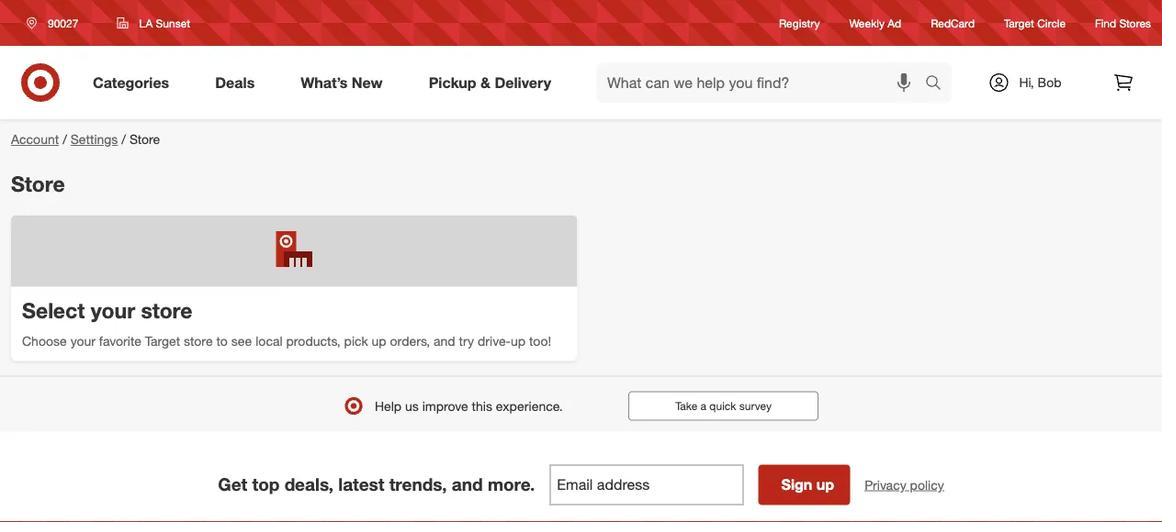 Task type: locate. For each thing, give the bounding box(es) containing it.
/ right settings link on the left of page
[[122, 131, 126, 147]]

1 vertical spatial store
[[11, 171, 65, 197]]

/
[[63, 131, 67, 147], [122, 131, 126, 147]]

0 vertical spatial and
[[434, 333, 455, 349]]

redcard
[[931, 16, 975, 30]]

more.
[[488, 474, 535, 496]]

what's new link
[[285, 62, 406, 103]]

your left favorite
[[70, 333, 95, 349]]

circle
[[1037, 16, 1066, 30]]

account
[[11, 131, 59, 147]]

la sunset
[[139, 16, 190, 30]]

top
[[252, 474, 280, 496]]

hi,
[[1019, 74, 1034, 90]]

settings link
[[71, 131, 118, 147]]

target inside select your store choose your favorite target store to see local products, pick up orders, and try drive-up too!
[[145, 333, 180, 349]]

0 horizontal spatial /
[[63, 131, 67, 147]]

0 horizontal spatial target
[[145, 333, 180, 349]]

find stores link
[[1095, 15, 1151, 31]]

2 horizontal spatial up
[[816, 476, 834, 494]]

take
[[675, 399, 698, 413]]

improve
[[422, 398, 468, 414]]

0 vertical spatial target
[[1004, 16, 1034, 30]]

1 vertical spatial target
[[145, 333, 180, 349]]

find
[[1095, 16, 1116, 30]]

trends,
[[389, 474, 447, 496]]

/ left settings
[[63, 131, 67, 147]]

1 horizontal spatial /
[[122, 131, 126, 147]]

target right favorite
[[145, 333, 180, 349]]

and
[[434, 333, 455, 349], [452, 474, 483, 496]]

select
[[22, 298, 85, 324]]

registry link
[[779, 15, 820, 31]]

and left the "more."
[[452, 474, 483, 496]]

store up favorite
[[141, 298, 192, 324]]

1 vertical spatial your
[[70, 333, 95, 349]]

up right "sign"
[[816, 476, 834, 494]]

survey
[[739, 399, 772, 413]]

sunset
[[156, 16, 190, 30]]

1 horizontal spatial store
[[130, 131, 160, 147]]

store
[[130, 131, 160, 147], [11, 171, 65, 197]]

weekly ad link
[[849, 15, 901, 31]]

account link
[[11, 131, 59, 147]]

weekly ad
[[849, 16, 901, 30]]

registry
[[779, 16, 820, 30]]

0 horizontal spatial store
[[11, 171, 65, 197]]

target circle link
[[1004, 15, 1066, 31]]

1 horizontal spatial target
[[1004, 16, 1034, 30]]

privacy
[[865, 477, 906, 493]]

store
[[141, 298, 192, 324], [184, 333, 213, 349]]

help us improve this experience.
[[375, 398, 563, 414]]

sign up
[[781, 476, 834, 494]]

to
[[216, 333, 228, 349]]

new
[[352, 74, 383, 91]]

0 vertical spatial store
[[130, 131, 160, 147]]

up
[[372, 333, 386, 349], [511, 333, 526, 349], [816, 476, 834, 494]]

store down account
[[11, 171, 65, 197]]

deals link
[[200, 62, 278, 103]]

up inside sign up "button"
[[816, 476, 834, 494]]

policy
[[910, 477, 944, 493]]

and left try
[[434, 333, 455, 349]]

target left circle
[[1004, 16, 1034, 30]]

0 vertical spatial store
[[141, 298, 192, 324]]

privacy policy
[[865, 477, 944, 493]]

pickup
[[429, 74, 476, 91]]

delivery
[[495, 74, 551, 91]]

try
[[459, 333, 474, 349]]

None text field
[[550, 465, 743, 506]]

and inside select your store choose your favorite target store to see local products, pick up orders, and try drive-up too!
[[434, 333, 455, 349]]

la sunset button
[[105, 6, 202, 40]]

target
[[1004, 16, 1034, 30], [145, 333, 180, 349]]

your up favorite
[[91, 298, 135, 324]]

1 vertical spatial and
[[452, 474, 483, 496]]

up right pick
[[372, 333, 386, 349]]

&
[[480, 74, 491, 91]]

pick
[[344, 333, 368, 349]]

pickup & delivery
[[429, 74, 551, 91]]

up left too!
[[511, 333, 526, 349]]

account / settings / store
[[11, 131, 160, 147]]

0 vertical spatial your
[[91, 298, 135, 324]]

your
[[91, 298, 135, 324], [70, 333, 95, 349]]

sign up button
[[758, 465, 850, 506]]

store left to
[[184, 333, 213, 349]]

store right settings link on the left of page
[[130, 131, 160, 147]]

take a quick survey button
[[629, 392, 819, 421]]

la
[[139, 16, 153, 30]]



Task type: vqa. For each thing, say whether or not it's contained in the screenshot.
improve
yes



Task type: describe. For each thing, give the bounding box(es) containing it.
get top deals, latest trends, and more.
[[218, 474, 535, 496]]

find stores
[[1095, 16, 1151, 30]]

what's new
[[301, 74, 383, 91]]

a
[[701, 399, 706, 413]]

products,
[[286, 333, 341, 349]]

privacy policy link
[[865, 476, 944, 495]]

settings
[[71, 131, 118, 147]]

deals,
[[284, 474, 333, 496]]

us
[[405, 398, 419, 414]]

redcard link
[[931, 15, 975, 31]]

help
[[375, 398, 402, 414]]

this
[[472, 398, 492, 414]]

categories link
[[77, 62, 192, 103]]

sign
[[781, 476, 812, 494]]

choose
[[22, 333, 67, 349]]

target circle
[[1004, 16, 1066, 30]]

0 horizontal spatial up
[[372, 333, 386, 349]]

bob
[[1038, 74, 1062, 90]]

1 vertical spatial store
[[184, 333, 213, 349]]

What can we help you find? suggestions appear below search field
[[596, 62, 930, 103]]

2 / from the left
[[122, 131, 126, 147]]

select your store choose your favorite target store to see local products, pick up orders, and try drive-up too!
[[22, 298, 551, 349]]

90027
[[48, 16, 78, 30]]

hi, bob
[[1019, 74, 1062, 90]]

favorite
[[99, 333, 141, 349]]

search
[[917, 75, 961, 93]]

deals
[[215, 74, 255, 91]]

pickup & delivery link
[[413, 62, 574, 103]]

target inside target circle link
[[1004, 16, 1034, 30]]

1 / from the left
[[63, 131, 67, 147]]

latest
[[338, 474, 384, 496]]

too!
[[529, 333, 551, 349]]

stores
[[1119, 16, 1151, 30]]

categories
[[93, 74, 169, 91]]

see
[[231, 333, 252, 349]]

1 horizontal spatial up
[[511, 333, 526, 349]]

get
[[218, 474, 247, 496]]

local
[[256, 333, 283, 349]]

orders,
[[390, 333, 430, 349]]

take a quick survey
[[675, 399, 772, 413]]

weekly
[[849, 16, 885, 30]]

90027 button
[[15, 6, 98, 40]]

search button
[[917, 62, 961, 107]]

ad
[[888, 16, 901, 30]]

quick
[[710, 399, 736, 413]]

drive-
[[478, 333, 511, 349]]

experience.
[[496, 398, 563, 414]]

what's
[[301, 74, 348, 91]]



